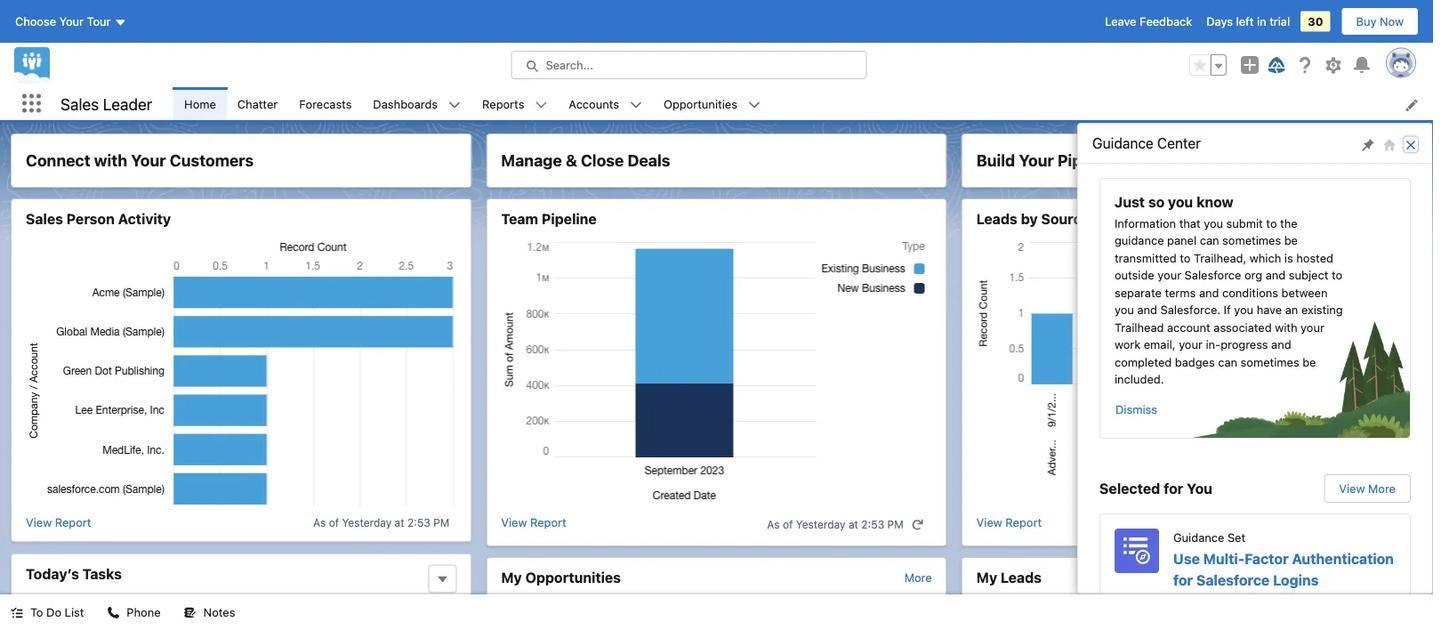 Task type: locate. For each thing, give the bounding box(es) containing it.
separate
[[1115, 286, 1162, 299]]

for down use at the right bottom of page
[[1174, 571, 1194, 588]]

text default image inside dashboards list item
[[449, 99, 461, 111]]

by
[[1021, 210, 1038, 227]]

1 horizontal spatial view report
[[501, 515, 567, 529]]

just so you know information that you submit to the guidance panel can sometimes be transmitted to trailhead, which is hosted outside your salesforce org and subject to separate terms and conditions between you and salesforce. if you have an existing trailhead account associated with your work email, your in-progress and completed badges can sometimes be included.
[[1115, 194, 1344, 386]]

report for customers
[[55, 515, 91, 529]]

text default image
[[535, 99, 548, 111], [748, 99, 761, 111], [912, 518, 924, 531], [11, 607, 23, 619], [184, 607, 196, 619]]

1 horizontal spatial of
[[783, 518, 793, 530]]

notes button
[[173, 595, 246, 630]]

and down which
[[1266, 268, 1286, 282]]

view report link up today's
[[26, 514, 91, 531]]

connect with your customers
[[26, 151, 254, 170]]

1 report from the left
[[55, 515, 91, 529]]

use multi-factor authentication for salesforce logins button
[[1174, 548, 1396, 591]]

to down the "panel"
[[1180, 251, 1191, 264]]

0 horizontal spatial as of yesterday at 2:​53 pm
[[313, 516, 450, 528]]

accounts link
[[558, 87, 630, 120]]

phone button
[[96, 595, 171, 630]]

0 vertical spatial salesforce
[[1185, 268, 1242, 282]]

1 horizontal spatial guidance
[[1174, 530, 1225, 544]]

between
[[1282, 286, 1328, 299]]

0 vertical spatial guidance
[[1093, 135, 1154, 152]]

that
[[1180, 216, 1201, 230]]

1 horizontal spatial text default image
[[449, 99, 461, 111]]

my inside my opportunities link
[[501, 569, 522, 586]]

associated
[[1214, 320, 1272, 334]]

1 horizontal spatial yesterday
[[796, 518, 846, 530]]

view report up today's
[[26, 515, 91, 529]]

now
[[1380, 15, 1404, 28]]

1 view report link from the left
[[26, 514, 91, 531]]

your
[[1158, 268, 1182, 282], [1301, 320, 1325, 334], [1179, 338, 1203, 351]]

text default image left notes
[[184, 607, 196, 619]]

pipeline right team
[[542, 210, 597, 227]]

can up trailhead,
[[1200, 234, 1220, 247]]

view up the my leads link
[[977, 515, 1003, 529]]

pipeline up just
[[1058, 151, 1119, 170]]

2:​53
[[408, 516, 431, 528], [862, 518, 885, 530], [1337, 518, 1360, 530]]

you down know on the top right
[[1204, 216, 1224, 230]]

can down in-
[[1219, 355, 1238, 368]]

your down 'existing'
[[1301, 320, 1325, 334]]

accounts list item
[[558, 87, 653, 120]]

at for manage
[[849, 518, 859, 530]]

text default image left phone
[[107, 607, 120, 619]]

0 vertical spatial can
[[1200, 234, 1220, 247]]

source
[[1042, 210, 1090, 227]]

sales left leader
[[61, 94, 99, 113]]

your down account
[[1179, 338, 1203, 351]]

3 view report from the left
[[977, 515, 1042, 529]]

1 horizontal spatial view report link
[[501, 514, 567, 535]]

0 horizontal spatial view report link
[[26, 514, 91, 531]]

be down the
[[1285, 234, 1298, 247]]

view report
[[26, 515, 91, 529], [501, 515, 567, 529], [977, 515, 1042, 529]]

buy
[[1357, 15, 1377, 28]]

outside
[[1115, 268, 1155, 282]]

notes
[[203, 606, 235, 619]]

1 horizontal spatial with
[[1276, 320, 1298, 334]]

1 vertical spatial salesforce
[[1197, 571, 1270, 588]]

2 vertical spatial to
[[1332, 268, 1343, 282]]

view for connect with your customers
[[26, 515, 52, 529]]

and
[[1266, 268, 1286, 282], [1200, 286, 1220, 299], [1138, 303, 1158, 316], [1272, 338, 1292, 351]]

view for build your pipeline
[[977, 515, 1003, 529]]

text default image left reports link
[[449, 99, 461, 111]]

guidance for guidance center
[[1093, 135, 1154, 152]]

pm
[[434, 516, 450, 528], [888, 518, 904, 530], [1363, 518, 1379, 530]]

text default image down "search..." button
[[748, 99, 761, 111]]

and down an
[[1272, 338, 1292, 351]]

hosted
[[1297, 251, 1334, 264]]

with inside just so you know information that you submit to the guidance panel can sometimes be transmitted to trailhead, which is hosted outside your salesforce org and subject to separate terms and conditions between you and salesforce. if you have an existing trailhead account associated with your work email, your in-progress and completed badges can sometimes be included.
[[1276, 320, 1298, 334]]

2 horizontal spatial yesterday
[[1272, 518, 1321, 530]]

2 horizontal spatial report
[[1006, 515, 1042, 529]]

0 vertical spatial sales
[[61, 94, 99, 113]]

as for build
[[1243, 518, 1256, 530]]

1 vertical spatial sales
[[26, 210, 63, 227]]

2 horizontal spatial as
[[1243, 518, 1256, 530]]

progress
[[1221, 338, 1269, 351]]

salesforce down multi-
[[1197, 571, 1270, 588]]

with right connect on the top left of the page
[[94, 151, 127, 170]]

text default image right reports
[[535, 99, 548, 111]]

sales for sales leader
[[61, 94, 99, 113]]

guidance inside guidance set use multi-factor authentication for salesforce logins
[[1174, 530, 1225, 544]]

2 horizontal spatial view report link
[[977, 514, 1042, 535]]

with
[[94, 151, 127, 170], [1276, 320, 1298, 334]]

text default image up more 'link'
[[912, 518, 924, 531]]

0 horizontal spatial to
[[1180, 251, 1191, 264]]

you
[[1169, 194, 1194, 210], [1204, 216, 1224, 230], [1115, 303, 1135, 316], [1235, 303, 1254, 316]]

you right if
[[1235, 303, 1254, 316]]

team pipeline
[[501, 210, 597, 227]]

1 vertical spatial guidance
[[1174, 530, 1225, 544]]

2 my from the left
[[977, 569, 998, 586]]

as of yesterday at 2:​53 pm
[[313, 516, 450, 528], [767, 518, 904, 530], [1243, 518, 1379, 530]]

view report link up the my leads link
[[977, 514, 1042, 535]]

text default image
[[449, 99, 461, 111], [630, 99, 643, 111], [107, 607, 120, 619]]

text default image inside opportunities list item
[[748, 99, 761, 111]]

can
[[1200, 234, 1220, 247], [1219, 355, 1238, 368]]

sales left person
[[26, 210, 63, 227]]

0 horizontal spatial of
[[329, 516, 339, 528]]

leader
[[103, 94, 152, 113]]

opportunities list item
[[653, 87, 772, 120]]

is
[[1285, 251, 1294, 264]]

1 horizontal spatial be
[[1303, 355, 1317, 368]]

2 view report link from the left
[[501, 514, 567, 535]]

guidance for guidance set use multi-factor authentication for salesforce logins
[[1174, 530, 1225, 544]]

sync
[[65, 607, 92, 621]]

1 view report from the left
[[26, 515, 91, 529]]

0 horizontal spatial view report
[[26, 515, 91, 529]]

text default image left the to
[[11, 607, 23, 619]]

2 horizontal spatial text default image
[[630, 99, 643, 111]]

text default image inside reports list item
[[535, 99, 548, 111]]

1 vertical spatial be
[[1303, 355, 1317, 368]]

person
[[67, 210, 115, 227]]

1 vertical spatial your
[[1301, 320, 1325, 334]]

1 vertical spatial for
[[1174, 571, 1194, 588]]

text default image inside accounts 'list item'
[[630, 99, 643, 111]]

0 horizontal spatial my
[[501, 569, 522, 586]]

&
[[566, 151, 577, 170]]

text default image for dashboards
[[449, 99, 461, 111]]

your inside dropdown button
[[59, 15, 84, 28]]

my
[[501, 569, 522, 586], [977, 569, 998, 586]]

just
[[1115, 194, 1145, 210]]

logins
[[1274, 571, 1319, 588]]

to down hosted
[[1332, 268, 1343, 282]]

0 horizontal spatial yesterday
[[342, 516, 392, 528]]

if
[[1224, 303, 1231, 316]]

2 horizontal spatial 2:​53
[[1337, 518, 1360, 530]]

you up the that
[[1169, 194, 1194, 210]]

guidance left 'center'
[[1093, 135, 1154, 152]]

1 horizontal spatial pm
[[888, 518, 904, 530]]

search... button
[[511, 51, 867, 79]]

2 horizontal spatial of
[[1259, 518, 1269, 530]]

sync up (sample) link
[[26, 604, 457, 630], [65, 607, 162, 621]]

salesforce down trailhead,
[[1185, 268, 1242, 282]]

you down "separate"
[[1115, 303, 1135, 316]]

yesterday
[[342, 516, 392, 528], [796, 518, 846, 530], [1272, 518, 1321, 530]]

view up my opportunities link
[[501, 515, 527, 529]]

1 horizontal spatial to
[[1267, 216, 1278, 230]]

2 report from the left
[[530, 515, 567, 529]]

be down 'existing'
[[1303, 355, 1317, 368]]

1 horizontal spatial opportunities
[[664, 97, 738, 110]]

2 horizontal spatial to
[[1332, 268, 1343, 282]]

1 horizontal spatial report
[[530, 515, 567, 529]]

0 vertical spatial leads
[[977, 210, 1018, 227]]

view report link up my opportunities link
[[501, 514, 567, 535]]

2 view report from the left
[[501, 515, 567, 529]]

for inside guidance set use multi-factor authentication for salesforce logins
[[1174, 571, 1194, 588]]

1 vertical spatial with
[[1276, 320, 1298, 334]]

for left you at the right bottom of the page
[[1164, 480, 1184, 497]]

tasks
[[82, 565, 122, 582]]

2 vertical spatial your
[[1179, 338, 1203, 351]]

salesforce
[[1185, 268, 1242, 282], [1197, 571, 1270, 588]]

in-
[[1206, 338, 1221, 351]]

0 vertical spatial be
[[1285, 234, 1298, 247]]

0 horizontal spatial pipeline
[[542, 210, 597, 227]]

leads by source
[[977, 210, 1090, 227]]

and up trailhead
[[1138, 303, 1158, 316]]

0 horizontal spatial pm
[[434, 516, 450, 528]]

home link
[[174, 87, 227, 120]]

leave feedback
[[1106, 15, 1193, 28]]

report up today's tasks on the left bottom of the page
[[55, 515, 91, 529]]

to left the
[[1267, 216, 1278, 230]]

2 horizontal spatial your
[[1019, 151, 1054, 170]]

guidance
[[1115, 234, 1165, 247]]

transmitted
[[1115, 251, 1177, 264]]

customers
[[170, 151, 254, 170]]

sometimes down progress
[[1241, 355, 1300, 368]]

report
[[55, 515, 91, 529], [530, 515, 567, 529], [1006, 515, 1042, 529]]

guidance up use at the right bottom of page
[[1174, 530, 1225, 544]]

trial
[[1270, 15, 1291, 28]]

1 my from the left
[[501, 569, 522, 586]]

view for manage & close deals
[[501, 515, 527, 529]]

0 horizontal spatial text default image
[[107, 607, 120, 619]]

1 vertical spatial can
[[1219, 355, 1238, 368]]

0 horizontal spatial opportunities
[[526, 569, 621, 586]]

0 horizontal spatial at
[[395, 516, 405, 528]]

2 horizontal spatial as of yesterday at 2:​53 pm
[[1243, 518, 1379, 530]]

build your pipeline
[[977, 151, 1119, 170]]

sometimes down 'submit'
[[1223, 234, 1282, 247]]

buy now button
[[1342, 7, 1420, 36]]

selected for you
[[1100, 480, 1213, 497]]

0 horizontal spatial guidance
[[1093, 135, 1154, 152]]

subject
[[1289, 268, 1329, 282]]

view report for customers
[[26, 515, 91, 529]]

view report link
[[26, 514, 91, 531], [501, 514, 567, 535], [977, 514, 1042, 535]]

your right build
[[1019, 151, 1054, 170]]

my opportunities link
[[501, 569, 621, 586]]

of
[[329, 516, 339, 528], [783, 518, 793, 530], [1259, 518, 1269, 530]]

text default image right accounts
[[630, 99, 643, 111]]

1 horizontal spatial at
[[849, 518, 859, 530]]

0 vertical spatial pipeline
[[1058, 151, 1119, 170]]

view report link for deals
[[501, 514, 567, 535]]

0 horizontal spatial report
[[55, 515, 91, 529]]

to do list button
[[0, 595, 95, 630]]

salesforce inside guidance set use multi-factor authentication for salesforce logins
[[1197, 571, 1270, 588]]

0 horizontal spatial with
[[94, 151, 127, 170]]

panel
[[1168, 234, 1197, 247]]

for
[[1164, 480, 1184, 497], [1174, 571, 1194, 588]]

0 horizontal spatial 2:​53
[[408, 516, 431, 528]]

manage
[[501, 151, 562, 170]]

as
[[313, 516, 326, 528], [767, 518, 780, 530], [1243, 518, 1256, 530]]

1 vertical spatial opportunities
[[526, 569, 621, 586]]

2 horizontal spatial at
[[1324, 518, 1334, 530]]

to
[[30, 606, 43, 619]]

1 horizontal spatial my
[[977, 569, 998, 586]]

home
[[184, 97, 216, 110]]

your left tour
[[59, 15, 84, 28]]

list
[[174, 87, 1434, 120]]

your up terms
[[1158, 268, 1182, 282]]

at
[[395, 516, 405, 528], [849, 518, 859, 530], [1324, 518, 1334, 530]]

view report for deals
[[501, 515, 567, 529]]

report up my opportunities link
[[530, 515, 567, 529]]

view up today's
[[26, 515, 52, 529]]

(sample)
[[113, 607, 162, 621]]

at for build
[[1324, 518, 1334, 530]]

report up the my leads link
[[1006, 515, 1042, 529]]

with down an
[[1276, 320, 1298, 334]]

view report up the my leads link
[[977, 515, 1042, 529]]

0 horizontal spatial your
[[59, 15, 84, 28]]

1 horizontal spatial as of yesterday at 2:​53 pm
[[767, 518, 904, 530]]

0 vertical spatial for
[[1164, 480, 1184, 497]]

as for manage
[[767, 518, 780, 530]]

1 horizontal spatial 2:​53
[[862, 518, 885, 530]]

1 horizontal spatial as
[[767, 518, 780, 530]]

text default image inside phone button
[[107, 607, 120, 619]]

view report up my opportunities link
[[501, 515, 567, 529]]

view up authentication
[[1340, 482, 1366, 495]]

2 horizontal spatial view report
[[977, 515, 1042, 529]]

0 vertical spatial opportunities
[[664, 97, 738, 110]]

your up activity
[[131, 151, 166, 170]]

2 horizontal spatial pm
[[1363, 518, 1379, 530]]

group
[[1190, 54, 1227, 76]]

view more
[[1340, 482, 1396, 495]]

1 vertical spatial sometimes
[[1241, 355, 1300, 368]]

2:​53 for manage & close deals
[[862, 518, 885, 530]]



Task type: vqa. For each thing, say whether or not it's contained in the screenshot.
View Report link related to Deals
yes



Task type: describe. For each thing, give the bounding box(es) containing it.
0 horizontal spatial as
[[313, 516, 326, 528]]

do
[[46, 606, 61, 619]]

1 horizontal spatial pipeline
[[1058, 151, 1119, 170]]

0 vertical spatial your
[[1158, 268, 1182, 282]]

my leads
[[977, 569, 1042, 586]]

so
[[1149, 194, 1165, 210]]

today's tasks
[[26, 565, 122, 582]]

days
[[1207, 15, 1233, 28]]

chatter link
[[227, 87, 289, 120]]

opportunities link
[[653, 87, 748, 120]]

to do list
[[30, 606, 84, 619]]

list containing home
[[174, 87, 1434, 120]]

your for choose
[[59, 15, 84, 28]]

dashboards link
[[363, 87, 449, 120]]

yesterday for manage & close deals
[[796, 518, 846, 530]]

manage & close deals
[[501, 151, 671, 170]]

leave
[[1106, 15, 1137, 28]]

dismiss
[[1116, 403, 1158, 416]]

salesforce.
[[1161, 303, 1221, 316]]

view report link for customers
[[26, 514, 91, 531]]

know
[[1197, 194, 1234, 210]]

days left in trial
[[1207, 15, 1291, 28]]

0 horizontal spatial be
[[1285, 234, 1298, 247]]

information
[[1115, 216, 1177, 230]]

completed
[[1115, 355, 1172, 368]]

connect
[[26, 151, 90, 170]]

dashboards list item
[[363, 87, 472, 120]]

an
[[1286, 303, 1299, 316]]

sales person activity
[[26, 210, 171, 227]]

feedback
[[1140, 15, 1193, 28]]

1 vertical spatial pipeline
[[542, 210, 597, 227]]

3 report from the left
[[1006, 515, 1042, 529]]

multi-
[[1204, 550, 1245, 567]]

authentication
[[1293, 550, 1395, 567]]

leave feedback link
[[1106, 15, 1193, 28]]

set
[[1228, 530, 1246, 544]]

0 vertical spatial to
[[1267, 216, 1278, 230]]

guidance center
[[1093, 135, 1201, 152]]

text default image for accounts
[[630, 99, 643, 111]]

dashboards
[[373, 97, 438, 110]]

have
[[1257, 303, 1283, 316]]

buy now
[[1357, 15, 1404, 28]]

report for deals
[[530, 515, 567, 529]]

3 view report link from the left
[[977, 514, 1042, 535]]

0 vertical spatial with
[[94, 151, 127, 170]]

activity
[[118, 210, 171, 227]]

the
[[1281, 216, 1298, 230]]

which
[[1250, 251, 1282, 264]]

forecasts
[[299, 97, 352, 110]]

of for build your pipeline
[[1259, 518, 1269, 530]]

up
[[95, 607, 110, 621]]

0 vertical spatial sometimes
[[1223, 234, 1282, 247]]

and up 'salesforce.'
[[1200, 286, 1220, 299]]

as of yesterday at 2:​53 pm for build
[[1243, 518, 1379, 530]]

included.
[[1115, 372, 1165, 386]]

guidance set use multi-factor authentication for salesforce logins
[[1174, 530, 1395, 588]]

search...
[[546, 58, 594, 72]]

account
[[1168, 320, 1211, 334]]

text default image inside notes button
[[184, 607, 196, 619]]

accounts
[[569, 97, 619, 110]]

30
[[1308, 15, 1324, 28]]

existing
[[1302, 303, 1344, 316]]

my leads link
[[977, 569, 1042, 586]]

salesforce inside just so you know information that you submit to the guidance panel can sometimes be transmitted to trailhead, which is hosted outside your salesforce org and subject to separate terms and conditions between you and salesforce. if you have an existing trailhead account associated with your work email, your in-progress and completed badges can sometimes be included.
[[1185, 268, 1242, 282]]

work
[[1115, 338, 1141, 351]]

reports link
[[472, 87, 535, 120]]

sales for sales person activity
[[26, 210, 63, 227]]

reports
[[482, 97, 525, 110]]

org
[[1245, 268, 1263, 282]]

team
[[501, 210, 539, 227]]

email,
[[1144, 338, 1176, 351]]

my opportunities
[[501, 569, 621, 586]]

badges
[[1176, 355, 1215, 368]]

as of yesterday at 2:​53 pm for manage
[[767, 518, 904, 530]]

forecasts link
[[289, 87, 363, 120]]

deals
[[628, 151, 671, 170]]

pm for manage
[[888, 518, 904, 530]]

of for manage & close deals
[[783, 518, 793, 530]]

view more button
[[1325, 474, 1412, 503]]

reports list item
[[472, 87, 558, 120]]

submit
[[1227, 216, 1264, 230]]

trailhead,
[[1194, 251, 1247, 264]]

choose your tour
[[15, 15, 111, 28]]

1 horizontal spatial your
[[131, 151, 166, 170]]

list
[[65, 606, 84, 619]]

1 vertical spatial to
[[1180, 251, 1191, 264]]

sales leader
[[61, 94, 152, 113]]

yesterday for build your pipeline
[[1272, 518, 1321, 530]]

terms
[[1165, 286, 1196, 299]]

pm for build
[[1363, 518, 1379, 530]]

chatter
[[238, 97, 278, 110]]

sync up (sample)
[[65, 607, 162, 621]]

today's
[[26, 565, 79, 582]]

phone
[[127, 606, 161, 619]]

your for build
[[1019, 151, 1054, 170]]

opportunities inside list item
[[664, 97, 738, 110]]

my for manage & close deals
[[501, 569, 522, 586]]

more inside button
[[1369, 482, 1396, 495]]

view inside button
[[1340, 482, 1366, 495]]

1 vertical spatial leads
[[1001, 569, 1042, 586]]

2:​53 for build your pipeline
[[1337, 518, 1360, 530]]

conditions
[[1223, 286, 1279, 299]]

text default image inside to do list button
[[11, 607, 23, 619]]

more link
[[905, 570, 932, 584]]

center
[[1158, 135, 1201, 152]]

choose your tour button
[[14, 7, 128, 36]]

my for build your pipeline
[[977, 569, 998, 586]]



